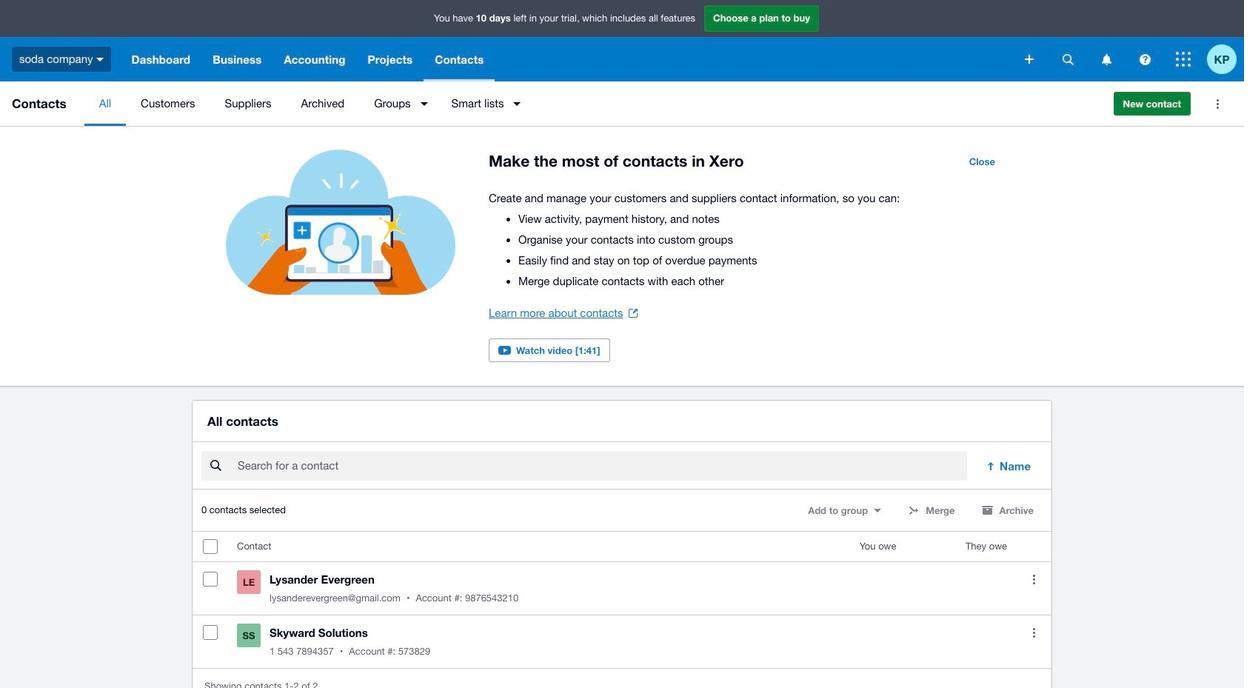 Task type: locate. For each thing, give the bounding box(es) containing it.
actions menu image
[[1203, 89, 1232, 118]]

1 more row options image from the top
[[1019, 565, 1049, 594]]

0 vertical spatial more row options image
[[1019, 565, 1049, 594]]

1 vertical spatial more row options image
[[1019, 618, 1049, 647]]

Search for a contact field
[[236, 452, 967, 480]]

svg image
[[1176, 52, 1191, 67], [1062, 54, 1074, 65], [1102, 54, 1111, 65], [1025, 55, 1034, 64], [97, 58, 104, 61]]

contact list table element
[[193, 532, 1052, 668]]

2 more row options image from the top
[[1019, 618, 1049, 647]]

more row options image
[[1019, 565, 1049, 594], [1019, 618, 1049, 647]]

menu
[[84, 81, 1102, 126]]

banner
[[0, 0, 1244, 81]]



Task type: vqa. For each thing, say whether or not it's contained in the screenshot.
Actions menu Image
yes



Task type: describe. For each thing, give the bounding box(es) containing it.
svg image
[[1139, 54, 1151, 65]]



